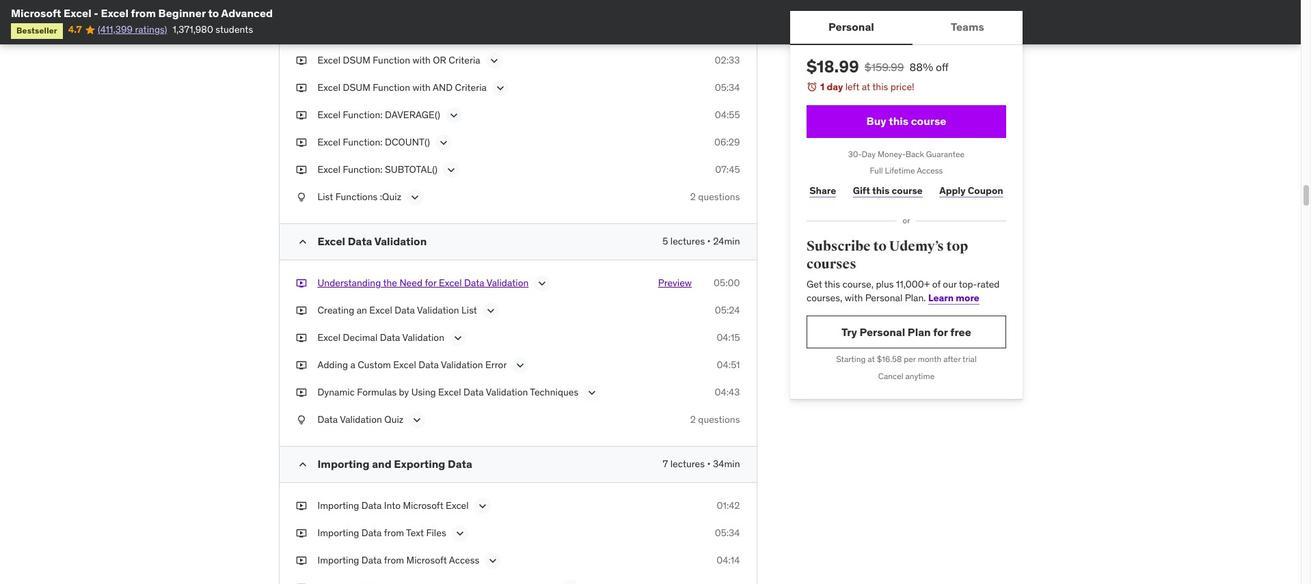 Task type: locate. For each thing, give the bounding box(es) containing it.
1 vertical spatial to
[[873, 238, 886, 255]]

importing down the importing data from text files
[[318, 554, 359, 567]]

1 vertical spatial microsoft
[[403, 500, 443, 512]]

2 up 5 lectures • 24min at the right of page
[[690, 191, 696, 203]]

0 vertical spatial 2
[[690, 191, 696, 203]]

• left 34min
[[707, 458, 711, 470]]

0 vertical spatial function
[[373, 54, 410, 66]]

coupon
[[967, 184, 1003, 197]]

2 2 from the top
[[690, 414, 696, 426]]

0 vertical spatial to
[[208, 6, 219, 20]]

to
[[208, 6, 219, 20], [873, 238, 886, 255]]

this inside gift this course 'link'
[[872, 184, 889, 197]]

07:45
[[715, 163, 740, 176]]

excel
[[64, 6, 91, 20], [101, 6, 129, 20], [318, 54, 341, 66], [318, 81, 341, 94], [318, 109, 341, 121], [318, 136, 341, 148], [318, 163, 341, 176], [318, 235, 345, 248], [439, 277, 462, 289], [369, 304, 392, 317], [318, 332, 341, 344], [393, 359, 416, 371], [438, 386, 461, 399], [446, 500, 469, 512]]

1 lectures from the top
[[670, 235, 705, 248]]

functions
[[335, 191, 378, 203]]

from for importing data from text files
[[384, 527, 404, 539]]

0 vertical spatial 05:34
[[715, 81, 740, 94]]

course inside 'link'
[[891, 184, 922, 197]]

1 dsum from the top
[[343, 54, 370, 66]]

personal down plus
[[865, 292, 902, 304]]

this inside the buy this course button
[[888, 114, 908, 128]]

importing for importing data from text files
[[318, 527, 359, 539]]

data right the using
[[463, 386, 484, 399]]

with left or
[[412, 54, 431, 66]]

personal up '$16.58' in the bottom right of the page
[[859, 325, 905, 339]]

1 vertical spatial •
[[707, 458, 711, 470]]

this right gift
[[872, 184, 889, 197]]

1 vertical spatial course
[[891, 184, 922, 197]]

2
[[690, 191, 696, 203], [690, 414, 696, 426]]

2 vertical spatial microsoft
[[406, 554, 447, 567]]

function: for subtotal()
[[343, 163, 383, 176]]

files
[[426, 527, 446, 539]]

this for buy
[[888, 114, 908, 128]]

lectures for importing and exporting data
[[670, 458, 705, 470]]

2 lectures from the top
[[670, 458, 705, 470]]

share button
[[806, 177, 839, 205]]

xsmall image
[[296, 54, 307, 67], [296, 277, 307, 290], [296, 304, 307, 318], [296, 332, 307, 345], [296, 414, 307, 427], [296, 500, 307, 513]]

an
[[357, 304, 367, 317]]

trial
[[962, 354, 976, 365]]

techniques
[[530, 386, 579, 399]]

2 vertical spatial from
[[384, 554, 404, 567]]

xsmall image for understanding the need for excel data validation
[[296, 277, 307, 290]]

with down course,
[[844, 292, 863, 304]]

:quiz
[[380, 191, 401, 203]]

1 vertical spatial personal
[[865, 292, 902, 304]]

daverage()
[[385, 109, 440, 121]]

1 function from the top
[[373, 54, 410, 66]]

2 xsmall image from the top
[[296, 277, 307, 290]]

1 vertical spatial with
[[412, 81, 431, 94]]

with
[[412, 54, 431, 66], [412, 81, 431, 94], [844, 292, 863, 304]]

month
[[918, 354, 941, 365]]

importing
[[318, 457, 370, 471], [318, 500, 359, 512], [318, 527, 359, 539], [318, 554, 359, 567]]

udemy's
[[889, 238, 944, 255]]

0 horizontal spatial for
[[425, 277, 437, 289]]

criteria for excel dsum function with or criteria
[[449, 54, 480, 66]]

8 xsmall image from the top
[[296, 527, 307, 541]]

5 xsmall image from the top
[[296, 414, 307, 427]]

lectures right 7
[[670, 458, 705, 470]]

xsmall image for excel function: daverage()
[[296, 109, 307, 122]]

xsmall image
[[296, 81, 307, 95], [296, 109, 307, 122], [296, 136, 307, 150], [296, 163, 307, 177], [296, 191, 307, 204], [296, 359, 307, 372], [296, 386, 307, 400], [296, 527, 307, 541], [296, 554, 307, 568], [296, 582, 307, 584]]

function: up excel function: dcount()
[[343, 109, 383, 121]]

show lecture description image for creating an excel data validation list
[[484, 304, 498, 318]]

more
[[956, 292, 979, 304]]

1 xsmall image from the top
[[296, 81, 307, 95]]

function: up list functions :quiz at the left of the page
[[343, 163, 383, 176]]

0 vertical spatial for
[[425, 277, 437, 289]]

1 vertical spatial at
[[867, 354, 875, 365]]

from left 'text'
[[384, 527, 404, 539]]

microsoft down files
[[406, 554, 447, 567]]

xsmall image for dynamic formulas by using excel data validation techniques
[[296, 386, 307, 400]]

personal inside button
[[828, 20, 874, 34]]

6 xsmall image from the top
[[296, 500, 307, 513]]

course,
[[842, 278, 873, 291]]

1 vertical spatial from
[[384, 527, 404, 539]]

preview
[[658, 277, 692, 289]]

students
[[216, 24, 253, 36]]

dynamic formulas by using excel data validation techniques
[[318, 386, 579, 399]]

7 xsmall image from the top
[[296, 386, 307, 400]]

1 importing from the top
[[318, 457, 370, 471]]

1 function: from the top
[[343, 109, 383, 121]]

small image
[[296, 235, 309, 249], [296, 458, 309, 472]]

2 • from the top
[[707, 458, 711, 470]]

show lecture description image for importing data from text files
[[453, 527, 467, 541]]

05:34
[[715, 81, 740, 94], [715, 527, 740, 539]]

1 day left at this price!
[[820, 81, 914, 93]]

access
[[916, 166, 943, 176], [449, 554, 479, 567]]

0 vertical spatial 2 questions
[[690, 191, 740, 203]]

1 vertical spatial access
[[449, 554, 479, 567]]

gift this course link
[[850, 177, 925, 205]]

show lecture description image for importing data into microsoft excel
[[476, 500, 489, 513]]

1 vertical spatial function:
[[343, 136, 383, 148]]

with for or
[[412, 54, 431, 66]]

1 vertical spatial 2 questions
[[690, 414, 740, 426]]

per
[[904, 354, 916, 365]]

for left 'free'
[[933, 325, 948, 339]]

anytime
[[905, 371, 934, 382]]

questions down 07:45
[[698, 191, 740, 203]]

dsum up the excel function: daverage()
[[343, 81, 370, 94]]

xsmall image for importing data into microsoft excel
[[296, 500, 307, 513]]

left
[[845, 81, 859, 93]]

0 vertical spatial small image
[[296, 235, 309, 249]]

11,000+
[[896, 278, 930, 291]]

excel dsum function with and criteria
[[318, 81, 487, 94]]

list down understanding the need for excel data validation
[[461, 304, 477, 317]]

4.7
[[68, 24, 82, 36]]

share
[[809, 184, 836, 197]]

1 vertical spatial criteria
[[455, 81, 487, 94]]

2 function from the top
[[373, 81, 410, 94]]

money-
[[877, 149, 905, 159]]

1 vertical spatial 05:34
[[715, 527, 740, 539]]

function:
[[343, 109, 383, 121], [343, 136, 383, 148], [343, 163, 383, 176]]

function down excel dsum function with or criteria
[[373, 81, 410, 94]]

2 xsmall image from the top
[[296, 109, 307, 122]]

2 vertical spatial function:
[[343, 163, 383, 176]]

function
[[373, 54, 410, 66], [373, 81, 410, 94]]

0 vertical spatial criteria
[[449, 54, 480, 66]]

1 small image from the top
[[296, 235, 309, 249]]

9 xsmall image from the top
[[296, 554, 307, 568]]

list
[[318, 191, 333, 203], [461, 304, 477, 317]]

1 • from the top
[[707, 235, 711, 248]]

0 vertical spatial dsum
[[343, 54, 370, 66]]

data left the into
[[361, 500, 382, 512]]

plan
[[907, 325, 930, 339]]

from up ratings)
[[131, 6, 156, 20]]

courses
[[806, 255, 856, 272]]

courses,
[[806, 292, 842, 304]]

microsoft
[[11, 6, 61, 20], [403, 500, 443, 512], [406, 554, 447, 567]]

show lecture description image for importing data from microsoft access
[[486, 554, 500, 568]]

7 lectures • 34min
[[663, 458, 740, 470]]

understanding
[[318, 277, 381, 289]]

function up excel dsum function with and criteria
[[373, 54, 410, 66]]

4 importing from the top
[[318, 554, 359, 567]]

this up "courses,"
[[824, 278, 840, 291]]

1 vertical spatial for
[[933, 325, 948, 339]]

0 horizontal spatial list
[[318, 191, 333, 203]]

from for importing data from microsoft access
[[384, 554, 404, 567]]

0 vertical spatial with
[[412, 54, 431, 66]]

• for excel data validation
[[707, 235, 711, 248]]

questions down 04:43
[[698, 414, 740, 426]]

teams
[[951, 20, 984, 34]]

05:34 down 02:33
[[715, 81, 740, 94]]

1 vertical spatial questions
[[698, 414, 740, 426]]

05:34 up 04:14
[[715, 527, 740, 539]]

course inside button
[[911, 114, 946, 128]]

1 xsmall image from the top
[[296, 54, 307, 67]]

0 vertical spatial list
[[318, 191, 333, 203]]

into
[[384, 500, 401, 512]]

this down $159.99
[[872, 81, 888, 93]]

xsmall image for excel dsum function with and criteria
[[296, 81, 307, 95]]

xsmall image for excel function: dcount()
[[296, 136, 307, 150]]

1 05:34 from the top
[[715, 81, 740, 94]]

1 horizontal spatial to
[[873, 238, 886, 255]]

data
[[348, 235, 372, 248], [464, 277, 484, 289], [395, 304, 415, 317], [380, 332, 400, 344], [419, 359, 439, 371], [463, 386, 484, 399], [318, 414, 338, 426], [448, 457, 472, 471], [361, 500, 382, 512], [361, 527, 382, 539], [361, 554, 382, 567]]

or
[[902, 215, 910, 226]]

function: up excel function: subtotal()
[[343, 136, 383, 148]]

list left functions
[[318, 191, 333, 203]]

6 xsmall image from the top
[[296, 359, 307, 372]]

show lecture description image for data validation quiz
[[410, 414, 424, 427]]

data down dynamic
[[318, 414, 338, 426]]

•
[[707, 235, 711, 248], [707, 458, 711, 470]]

1,371,980
[[173, 24, 213, 36]]

at
[[861, 81, 870, 93], [867, 354, 875, 365]]

data up the using
[[419, 359, 439, 371]]

access inside 30-day money-back guarantee full lifetime access
[[916, 166, 943, 176]]

0 horizontal spatial access
[[449, 554, 479, 567]]

for for excel
[[425, 277, 437, 289]]

course down lifetime
[[891, 184, 922, 197]]

2 small image from the top
[[296, 458, 309, 472]]

1 questions from the top
[[698, 191, 740, 203]]

1 vertical spatial 2
[[690, 414, 696, 426]]

for right need in the top left of the page
[[425, 277, 437, 289]]

gift
[[853, 184, 870, 197]]

show lecture description image for understanding the need for excel data validation
[[536, 277, 549, 291]]

course up the back at the top of page
[[911, 114, 946, 128]]

starting at $16.58 per month after trial cancel anytime
[[836, 354, 976, 382]]

data down the creating an excel data validation list
[[380, 332, 400, 344]]

2 importing from the top
[[318, 500, 359, 512]]

importing for importing data from microsoft access
[[318, 554, 359, 567]]

dsum up excel dsum function with and criteria
[[343, 54, 370, 66]]

tab list
[[790, 11, 1022, 45]]

function: for dcount()
[[343, 136, 383, 148]]

function for or
[[373, 54, 410, 66]]

show lecture description image
[[487, 54, 501, 68], [493, 81, 507, 95], [437, 136, 450, 150], [408, 191, 422, 204], [536, 277, 549, 291], [451, 332, 465, 345], [514, 359, 527, 373], [585, 386, 599, 400], [476, 500, 489, 513], [453, 527, 467, 541]]

2 vertical spatial with
[[844, 292, 863, 304]]

xsmall image for data validation quiz
[[296, 414, 307, 427]]

0 vertical spatial •
[[707, 235, 711, 248]]

criteria right and
[[455, 81, 487, 94]]

1 vertical spatial lectures
[[670, 458, 705, 470]]

0 vertical spatial access
[[916, 166, 943, 176]]

with left and
[[412, 81, 431, 94]]

xsmall image for importing data from microsoft access
[[296, 554, 307, 568]]

apply coupon button
[[936, 177, 1006, 205]]

lectures right 5
[[670, 235, 705, 248]]

ratings)
[[135, 24, 167, 36]]

or
[[433, 54, 446, 66]]

• for importing and exporting data
[[707, 458, 711, 470]]

1 vertical spatial list
[[461, 304, 477, 317]]

• left 24min
[[707, 235, 711, 248]]

1 vertical spatial function
[[373, 81, 410, 94]]

to left udemy's
[[873, 238, 886, 255]]

small image for excel data validation
[[296, 235, 309, 249]]

0 vertical spatial lectures
[[670, 235, 705, 248]]

3 importing from the top
[[318, 527, 359, 539]]

0 vertical spatial questions
[[698, 191, 740, 203]]

to up 1,371,980 students
[[208, 6, 219, 20]]

5 lectures • 24min
[[663, 235, 740, 248]]

from down the importing data from text files
[[384, 554, 404, 567]]

04:15
[[717, 332, 740, 344]]

4 xsmall image from the top
[[296, 332, 307, 345]]

this for get
[[824, 278, 840, 291]]

importing down the importing data into microsoft excel
[[318, 527, 359, 539]]

4 xsmall image from the top
[[296, 163, 307, 177]]

plan.
[[904, 292, 926, 304]]

this right buy
[[888, 114, 908, 128]]

show lecture description image for dynamic formulas by using excel data validation techniques
[[585, 386, 599, 400]]

xsmall image for excel function: subtotal()
[[296, 163, 307, 177]]

3 function: from the top
[[343, 163, 383, 176]]

top-
[[959, 278, 977, 291]]

criteria right or
[[449, 54, 480, 66]]

lectures for excel data validation
[[670, 235, 705, 248]]

for for free
[[933, 325, 948, 339]]

2 up 7 lectures • 34min
[[690, 414, 696, 426]]

3 xsmall image from the top
[[296, 136, 307, 150]]

xsmall image for excel dsum function with or criteria
[[296, 54, 307, 67]]

lifetime
[[885, 166, 915, 176]]

function: for daverage()
[[343, 109, 383, 121]]

3 xsmall image from the top
[[296, 304, 307, 318]]

-
[[94, 6, 98, 20]]

this inside get this course, plus 11,000+ of our top-rated courses, with personal plan.
[[824, 278, 840, 291]]

rated
[[977, 278, 999, 291]]

subscribe
[[806, 238, 870, 255]]

price!
[[890, 81, 914, 93]]

validation
[[374, 235, 427, 248], [487, 277, 529, 289], [417, 304, 459, 317], [402, 332, 444, 344], [441, 359, 483, 371], [486, 386, 528, 399], [340, 414, 382, 426]]

course for gift this course
[[891, 184, 922, 197]]

0 vertical spatial course
[[911, 114, 946, 128]]

1,371,980 students
[[173, 24, 253, 36]]

off
[[935, 60, 948, 74]]

2 questions down 04:43
[[690, 414, 740, 426]]

2 questions from the top
[[698, 414, 740, 426]]

1 vertical spatial dsum
[[343, 81, 370, 94]]

personal up $18.99 at the right of the page
[[828, 20, 874, 34]]

at right left at the right top of the page
[[861, 81, 870, 93]]

2 dsum from the top
[[343, 81, 370, 94]]

get
[[806, 278, 822, 291]]

apply coupon
[[939, 184, 1003, 197]]

importing up the importing data from text files
[[318, 500, 359, 512]]

this for gift
[[872, 184, 889, 197]]

importing data from microsoft access
[[318, 554, 479, 567]]

microsoft up bestseller
[[11, 6, 61, 20]]

2 function: from the top
[[343, 136, 383, 148]]

5 xsmall image from the top
[[296, 191, 307, 204]]

xsmall image for excel decimal data validation
[[296, 332, 307, 345]]

plus
[[876, 278, 893, 291]]

0 vertical spatial personal
[[828, 20, 874, 34]]

data validation quiz
[[318, 414, 403, 426]]

1 horizontal spatial access
[[916, 166, 943, 176]]

1 vertical spatial small image
[[296, 458, 309, 472]]

at left '$16.58' in the bottom right of the page
[[867, 354, 875, 365]]

1 horizontal spatial for
[[933, 325, 948, 339]]

importing left and
[[318, 457, 370, 471]]

0 vertical spatial function:
[[343, 109, 383, 121]]

2 questions down 07:45
[[690, 191, 740, 203]]

a
[[350, 359, 355, 371]]

2 questions
[[690, 191, 740, 203], [690, 414, 740, 426]]

dynamic
[[318, 386, 355, 399]]

show lecture description image
[[447, 109, 461, 122], [444, 163, 458, 177], [484, 304, 498, 318], [410, 414, 424, 427], [486, 554, 500, 568], [563, 582, 577, 584]]

microsoft up 'text'
[[403, 500, 443, 512]]



Task type: describe. For each thing, give the bounding box(es) containing it.
show lecture description image for excel function: daverage()
[[447, 109, 461, 122]]

by
[[399, 386, 409, 399]]

day
[[826, 81, 843, 93]]

show lecture description image for list functions :quiz
[[408, 191, 422, 204]]

dsum for excel dsum function with or criteria
[[343, 54, 370, 66]]

using
[[411, 386, 436, 399]]

and
[[433, 81, 453, 94]]

dsum for excel dsum function with and criteria
[[343, 81, 370, 94]]

cancel
[[878, 371, 903, 382]]

with inside get this course, plus 11,000+ of our top-rated courses, with personal plan.
[[844, 292, 863, 304]]

with for and
[[412, 81, 431, 94]]

xsmall image for adding a custom excel data validation error
[[296, 359, 307, 372]]

$159.99
[[864, 60, 904, 74]]

list functions :quiz
[[318, 191, 401, 203]]

buy
[[866, 114, 886, 128]]

$16.58
[[877, 354, 902, 365]]

05:24
[[715, 304, 740, 317]]

buy this course button
[[806, 105, 1006, 138]]

7
[[663, 458, 668, 470]]

show lecture description image for excel function: dcount()
[[437, 136, 450, 150]]

microsoft for importing data into microsoft excel
[[403, 500, 443, 512]]

the
[[383, 277, 397, 289]]

alarm image
[[806, 81, 817, 92]]

importing for importing data into microsoft excel
[[318, 500, 359, 512]]

xsmall image for list functions :quiz
[[296, 191, 307, 204]]

adding
[[318, 359, 348, 371]]

dcount()
[[385, 136, 430, 148]]

2 05:34 from the top
[[715, 527, 740, 539]]

top
[[946, 238, 968, 255]]

buy this course
[[866, 114, 946, 128]]

of
[[932, 278, 940, 291]]

04:51
[[717, 359, 740, 371]]

beginner
[[158, 6, 206, 20]]

back
[[905, 149, 924, 159]]

personal button
[[790, 11, 912, 44]]

0 horizontal spatial to
[[208, 6, 219, 20]]

small image for importing and exporting data
[[296, 458, 309, 472]]

get this course, plus 11,000+ of our top-rated courses, with personal plan.
[[806, 278, 999, 304]]

understanding the need for excel data validation
[[318, 277, 529, 289]]

apply
[[939, 184, 965, 197]]

show lecture description image for excel dsum function with and criteria
[[493, 81, 507, 95]]

0 vertical spatial from
[[131, 6, 156, 20]]

0 vertical spatial microsoft
[[11, 6, 61, 20]]

88%
[[909, 60, 933, 74]]

2 2 questions from the top
[[690, 414, 740, 426]]

show lecture description image for excel decimal data validation
[[451, 332, 465, 345]]

function for and
[[373, 81, 410, 94]]

2 vertical spatial personal
[[859, 325, 905, 339]]

learn more link
[[928, 292, 979, 304]]

text
[[406, 527, 424, 539]]

custom
[[358, 359, 391, 371]]

after
[[943, 354, 960, 365]]

30-
[[848, 149, 861, 159]]

advanced
[[221, 6, 273, 20]]

24min
[[713, 235, 740, 248]]

data up understanding
[[348, 235, 372, 248]]

importing for importing and exporting data
[[318, 457, 370, 471]]

$18.99
[[806, 56, 859, 77]]

04:43
[[715, 386, 740, 399]]

microsoft for importing data from microsoft access
[[406, 554, 447, 567]]

5
[[663, 235, 668, 248]]

data right exporting
[[448, 457, 472, 471]]

free
[[950, 325, 971, 339]]

quiz
[[384, 414, 403, 426]]

formulas
[[357, 386, 397, 399]]

04:14
[[717, 554, 740, 567]]

1 2 questions from the top
[[690, 191, 740, 203]]

bestseller
[[16, 26, 57, 36]]

excel function: subtotal()
[[318, 163, 438, 176]]

data down the importing data into microsoft excel
[[361, 527, 382, 539]]

1 horizontal spatial list
[[461, 304, 477, 317]]

$18.99 $159.99 88% off
[[806, 56, 948, 77]]

to inside subscribe to udemy's top courses
[[873, 238, 886, 255]]

excel function: dcount()
[[318, 136, 430, 148]]

show lecture description image for excel function: subtotal()
[[444, 163, 458, 177]]

excel function: daverage()
[[318, 109, 440, 121]]

30-day money-back guarantee full lifetime access
[[848, 149, 964, 176]]

personal inside get this course, plus 11,000+ of our top-rated courses, with personal plan.
[[865, 292, 902, 304]]

34min
[[713, 458, 740, 470]]

01:42
[[717, 500, 740, 512]]

at inside starting at $16.58 per month after trial cancel anytime
[[867, 354, 875, 365]]

creating an excel data validation list
[[318, 304, 477, 317]]

and
[[372, 457, 392, 471]]

importing data from text files
[[318, 527, 446, 539]]

full
[[870, 166, 883, 176]]

data down need in the top left of the page
[[395, 304, 415, 317]]

day
[[861, 149, 875, 159]]

creating
[[318, 304, 354, 317]]

0 vertical spatial at
[[861, 81, 870, 93]]

error
[[485, 359, 507, 371]]

show lecture description image for excel dsum function with or criteria
[[487, 54, 501, 68]]

try
[[841, 325, 857, 339]]

excel data validation
[[318, 235, 427, 248]]

(411,399 ratings)
[[98, 24, 167, 36]]

importing data into microsoft excel
[[318, 500, 469, 512]]

criteria for excel dsum function with and criteria
[[455, 81, 487, 94]]

10 xsmall image from the top
[[296, 582, 307, 584]]

(411,399
[[98, 24, 133, 36]]

decimal
[[343, 332, 378, 344]]

xsmall image for importing data from text files
[[296, 527, 307, 541]]

excel dsum function with or criteria
[[318, 54, 480, 66]]

data right need in the top left of the page
[[464, 277, 484, 289]]

gift this course
[[853, 184, 922, 197]]

teams button
[[912, 11, 1022, 44]]

show lecture description image for adding a custom excel data validation error
[[514, 359, 527, 373]]

data down the importing data from text files
[[361, 554, 382, 567]]

tab list containing personal
[[790, 11, 1022, 45]]

learn
[[928, 292, 953, 304]]

adding a custom excel data validation error
[[318, 359, 507, 371]]

course for buy this course
[[911, 114, 946, 128]]

1 2 from the top
[[690, 191, 696, 203]]

xsmall image for creating an excel data validation list
[[296, 304, 307, 318]]

subtotal()
[[385, 163, 438, 176]]

importing and exporting data
[[318, 457, 472, 471]]



Task type: vqa. For each thing, say whether or not it's contained in the screenshot.
Buy this course button
yes



